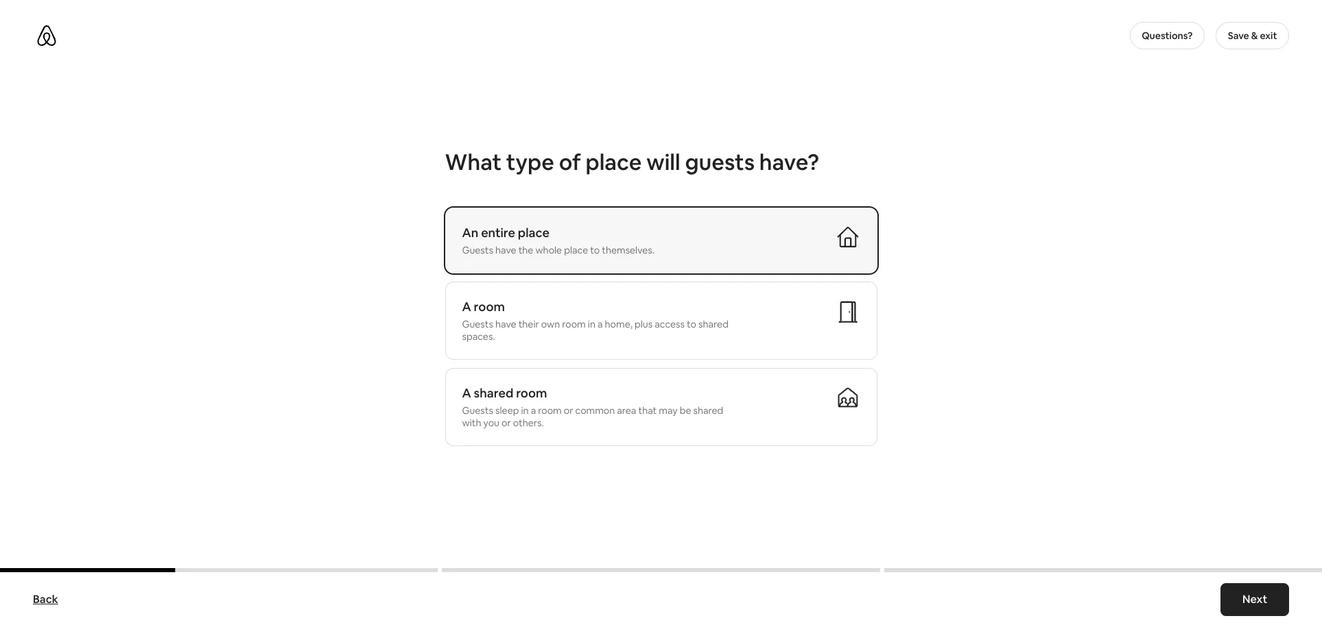 Task type: locate. For each thing, give the bounding box(es) containing it.
questions?
[[1142, 30, 1193, 42]]

2 vertical spatial guests
[[462, 405, 493, 417]]

guests inside a shared room guests sleep in a room or common area that may be shared with you or others.
[[462, 405, 493, 417]]

a up "with"
[[462, 385, 471, 401]]

shared up sleep
[[474, 385, 514, 401]]

0 horizontal spatial a
[[531, 405, 536, 417]]

or
[[564, 405, 573, 417], [502, 417, 511, 429]]

the
[[519, 244, 533, 256]]

3 guests from the top
[[462, 405, 493, 417]]

what
[[445, 148, 502, 176]]

0 vertical spatial in
[[588, 318, 596, 330]]

option group
[[445, 208, 877, 482]]

a
[[598, 318, 603, 330], [531, 405, 536, 417]]

an entire place guests have the whole place to themselves.
[[462, 225, 655, 256]]

guests down the an
[[462, 244, 493, 256]]

guests left the their
[[462, 318, 493, 330]]

back
[[33, 593, 58, 607]]

0 vertical spatial a
[[598, 318, 603, 330]]

guests inside a room guests have their own room in a home, plus access to shared spaces.
[[462, 318, 493, 330]]

have left the their
[[495, 318, 516, 330]]

will
[[647, 148, 680, 176]]

1 guests from the top
[[462, 244, 493, 256]]

place up the the at the top of the page
[[518, 225, 550, 241]]

0 vertical spatial to
[[590, 244, 600, 256]]

1 vertical spatial in
[[521, 405, 529, 417]]

a right sleep
[[531, 405, 536, 417]]

1 have from the top
[[495, 244, 516, 256]]

a inside a shared room guests sleep in a room or common area that may be shared with you or others.
[[462, 385, 471, 401]]

place right the of
[[586, 148, 642, 176]]

to right the "access"
[[687, 318, 697, 330]]

next
[[1243, 593, 1267, 607]]

exit
[[1260, 30, 1277, 42]]

home,
[[605, 318, 633, 330]]

shared
[[699, 318, 729, 330], [474, 385, 514, 401], [693, 405, 723, 417]]

to left the themselves.
[[590, 244, 600, 256]]

others.
[[513, 417, 544, 429]]

room
[[474, 299, 505, 315], [562, 318, 586, 330], [516, 385, 547, 401], [538, 405, 562, 417]]

1 horizontal spatial to
[[687, 318, 697, 330]]

shared right the "access"
[[699, 318, 729, 330]]

1 a from the top
[[462, 299, 471, 315]]

1 vertical spatial guests
[[462, 318, 493, 330]]

a room guests have their own room in a home, plus access to shared spaces.
[[462, 299, 729, 343]]

2 vertical spatial shared
[[693, 405, 723, 417]]

place
[[586, 148, 642, 176], [518, 225, 550, 241], [564, 244, 588, 256]]

0 vertical spatial shared
[[699, 318, 729, 330]]

2 a from the top
[[462, 385, 471, 401]]

1 horizontal spatial a
[[598, 318, 603, 330]]

save & exit button
[[1216, 22, 1289, 49]]

room up spaces.
[[474, 299, 505, 315]]

common
[[575, 405, 615, 417]]

0 horizontal spatial or
[[502, 417, 511, 429]]

questions? button
[[1130, 22, 1205, 49]]

0 vertical spatial place
[[586, 148, 642, 176]]

to inside a room guests have their own room in a home, plus access to shared spaces.
[[687, 318, 697, 330]]

2 have from the top
[[495, 318, 516, 330]]

have down entire
[[495, 244, 516, 256]]

save & exit
[[1228, 30, 1277, 42]]

in left the home,
[[588, 318, 596, 330]]

a
[[462, 299, 471, 315], [462, 385, 471, 401]]

option group containing an entire place
[[445, 208, 877, 482]]

guests
[[462, 244, 493, 256], [462, 318, 493, 330], [462, 405, 493, 417]]

save
[[1228, 30, 1249, 42]]

type
[[506, 148, 554, 176]]

or right you
[[502, 417, 511, 429]]

0 vertical spatial guests
[[462, 244, 493, 256]]

a up spaces.
[[462, 299, 471, 315]]

0 horizontal spatial to
[[590, 244, 600, 256]]

1 horizontal spatial or
[[564, 405, 573, 417]]

1 horizontal spatial in
[[588, 318, 596, 330]]

themselves.
[[602, 244, 655, 256]]

to
[[590, 244, 600, 256], [687, 318, 697, 330]]

1 vertical spatial to
[[687, 318, 697, 330]]

that
[[638, 405, 657, 417]]

in
[[588, 318, 596, 330], [521, 405, 529, 417]]

0 vertical spatial a
[[462, 299, 471, 315]]

an
[[462, 225, 478, 241]]

guests left sleep
[[462, 405, 493, 417]]

None button
[[445, 208, 877, 273], [445, 282, 877, 360], [445, 368, 877, 446], [445, 208, 877, 273], [445, 282, 877, 360], [445, 368, 877, 446]]

sleep
[[495, 405, 519, 417]]

2 vertical spatial place
[[564, 244, 588, 256]]

1 vertical spatial a
[[462, 385, 471, 401]]

in right sleep
[[521, 405, 529, 417]]

of
[[559, 148, 581, 176]]

area
[[617, 405, 636, 417]]

&
[[1251, 30, 1258, 42]]

a inside a room guests have their own room in a home, plus access to shared spaces.
[[462, 299, 471, 315]]

have
[[495, 244, 516, 256], [495, 318, 516, 330]]

guests for shared
[[462, 405, 493, 417]]

guests inside the an entire place guests have the whole place to themselves.
[[462, 244, 493, 256]]

room up others. at the left of page
[[516, 385, 547, 401]]

or left "common"
[[564, 405, 573, 417]]

1 vertical spatial a
[[531, 405, 536, 417]]

plus
[[635, 318, 653, 330]]

a inside a shared room guests sleep in a room or common area that may be shared with you or others.
[[531, 405, 536, 417]]

place right whole
[[564, 244, 588, 256]]

0 vertical spatial have
[[495, 244, 516, 256]]

0 horizontal spatial in
[[521, 405, 529, 417]]

1 vertical spatial have
[[495, 318, 516, 330]]

a left the home,
[[598, 318, 603, 330]]

2 guests from the top
[[462, 318, 493, 330]]

shared right "be"
[[693, 405, 723, 417]]



Task type: vqa. For each thing, say whether or not it's contained in the screenshot.
Report This Listing button
no



Task type: describe. For each thing, give the bounding box(es) containing it.
to inside the an entire place guests have the whole place to themselves.
[[590, 244, 600, 256]]

a for a shared room
[[462, 385, 471, 401]]

a shared room guests sleep in a room or common area that may be shared with you or others.
[[462, 385, 723, 429]]

next button
[[1221, 584, 1289, 617]]

have inside the an entire place guests have the whole place to themselves.
[[495, 244, 516, 256]]

in inside a room guests have their own room in a home, plus access to shared spaces.
[[588, 318, 596, 330]]

own
[[541, 318, 560, 330]]

spaces.
[[462, 330, 495, 343]]

guests for entire
[[462, 244, 493, 256]]

1 vertical spatial shared
[[474, 385, 514, 401]]

guests
[[685, 148, 755, 176]]

access
[[655, 318, 685, 330]]

with
[[462, 417, 481, 429]]

in inside a shared room guests sleep in a room or common area that may be shared with you or others.
[[521, 405, 529, 417]]

entire
[[481, 225, 515, 241]]

1 vertical spatial place
[[518, 225, 550, 241]]

have inside a room guests have their own room in a home, plus access to shared spaces.
[[495, 318, 516, 330]]

have?
[[760, 148, 819, 176]]

be
[[680, 405, 691, 417]]

what type of place will guests have?
[[445, 148, 819, 176]]

you
[[483, 417, 500, 429]]

may
[[659, 405, 678, 417]]

shared inside a room guests have their own room in a home, plus access to shared spaces.
[[699, 318, 729, 330]]

a inside a room guests have their own room in a home, plus access to shared spaces.
[[598, 318, 603, 330]]

room right own
[[562, 318, 586, 330]]

a for a room
[[462, 299, 471, 315]]

their
[[519, 318, 539, 330]]

room right sleep
[[538, 405, 562, 417]]

back button
[[26, 587, 65, 614]]

whole
[[536, 244, 562, 256]]



